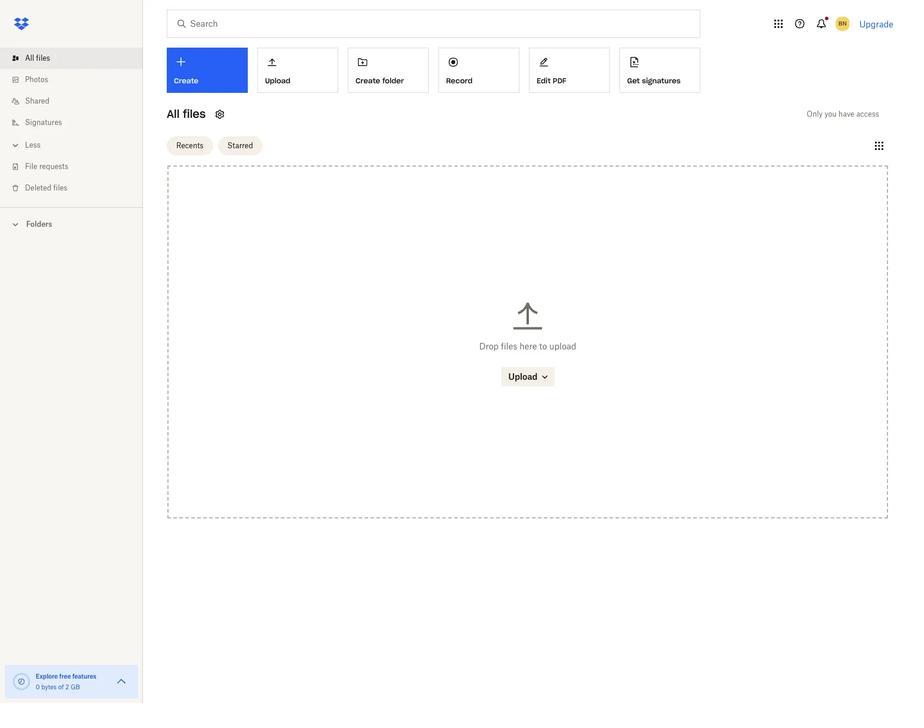 Task type: vqa. For each thing, say whether or not it's contained in the screenshot.
The Folders Button
yes



Task type: describe. For each thing, give the bounding box(es) containing it.
explore
[[36, 674, 58, 681]]

create folder
[[356, 76, 404, 85]]

upload button
[[502, 368, 555, 387]]

folder
[[383, 76, 404, 85]]

signatures
[[642, 76, 681, 85]]

photos
[[25, 75, 48, 84]]

all files inside list item
[[25, 54, 50, 63]]

create button
[[167, 48, 248, 93]]

less
[[25, 141, 41, 150]]

1 horizontal spatial all files
[[167, 107, 206, 121]]

to
[[540, 342, 547, 352]]

deleted files link
[[10, 178, 143, 199]]

list containing all files
[[0, 41, 143, 207]]

pdf
[[553, 76, 567, 85]]

photos link
[[10, 69, 143, 91]]

upload button
[[257, 48, 339, 93]]

all files list item
[[0, 48, 143, 69]]

drop files here to upload
[[479, 342, 577, 352]]

record
[[446, 76, 473, 85]]

create for create folder
[[356, 76, 380, 85]]

all files link
[[10, 48, 143, 69]]

starred button
[[218, 136, 263, 155]]

have
[[839, 110, 855, 119]]

you
[[825, 110, 837, 119]]

signatures
[[25, 118, 62, 127]]

less image
[[10, 139, 21, 151]]

1 horizontal spatial all
[[167, 107, 180, 121]]

2
[[65, 684, 69, 691]]

bytes
[[41, 684, 57, 691]]

recents button
[[167, 136, 213, 155]]

features
[[72, 674, 96, 681]]

shared
[[25, 97, 49, 105]]

edit pdf
[[537, 76, 567, 85]]

signatures link
[[10, 112, 143, 134]]

gb
[[71, 684, 80, 691]]

starred
[[227, 141, 253, 150]]

all inside "all files" link
[[25, 54, 34, 63]]

quota usage element
[[12, 673, 31, 692]]



Task type: locate. For each thing, give the bounding box(es) containing it.
all files up recents
[[167, 107, 206, 121]]

create inside button
[[356, 76, 380, 85]]

upload inside popup button
[[265, 76, 291, 85]]

upgrade link
[[860, 19, 894, 29]]

create folder button
[[348, 48, 429, 93]]

get signatures button
[[620, 48, 701, 93]]

all files
[[25, 54, 50, 63], [167, 107, 206, 121]]

1 horizontal spatial create
[[356, 76, 380, 85]]

edit pdf button
[[529, 48, 610, 93]]

file requests
[[25, 162, 68, 171]]

folders
[[26, 220, 52, 229]]

shared link
[[10, 91, 143, 112]]

get signatures
[[628, 76, 681, 85]]

0 horizontal spatial upload
[[265, 76, 291, 85]]

of
[[58, 684, 64, 691]]

0 vertical spatial all files
[[25, 54, 50, 63]]

files
[[36, 54, 50, 63], [183, 107, 206, 121], [53, 184, 67, 193], [501, 342, 518, 352]]

0 vertical spatial all
[[25, 54, 34, 63]]

deleted
[[25, 184, 51, 193]]

create inside dropdown button
[[174, 76, 199, 85]]

list
[[0, 41, 143, 207]]

create for create
[[174, 76, 199, 85]]

files up photos
[[36, 54, 50, 63]]

all up recents
[[167, 107, 180, 121]]

upload inside dropdown button
[[509, 372, 538, 382]]

free
[[59, 674, 71, 681]]

create
[[356, 76, 380, 85], [174, 76, 199, 85]]

folder settings image
[[213, 107, 227, 122]]

0 horizontal spatial all files
[[25, 54, 50, 63]]

1 vertical spatial upload
[[509, 372, 538, 382]]

1 vertical spatial all
[[167, 107, 180, 121]]

deleted files
[[25, 184, 67, 193]]

bn button
[[834, 14, 853, 33]]

0 vertical spatial upload
[[265, 76, 291, 85]]

0 horizontal spatial create
[[174, 76, 199, 85]]

files left here
[[501, 342, 518, 352]]

explore free features 0 bytes of 2 gb
[[36, 674, 96, 691]]

upload
[[265, 76, 291, 85], [509, 372, 538, 382]]

Search text field
[[190, 17, 676, 30]]

upgrade
[[860, 19, 894, 29]]

here
[[520, 342, 537, 352]]

all
[[25, 54, 34, 63], [167, 107, 180, 121]]

files inside list item
[[36, 54, 50, 63]]

1 vertical spatial all files
[[167, 107, 206, 121]]

upload
[[550, 342, 577, 352]]

dropbox image
[[10, 12, 33, 36]]

0
[[36, 684, 40, 691]]

record button
[[439, 48, 520, 93]]

access
[[857, 110, 880, 119]]

only
[[807, 110, 823, 119]]

recents
[[176, 141, 204, 150]]

all up photos
[[25, 54, 34, 63]]

edit
[[537, 76, 551, 85]]

files left folder settings image
[[183, 107, 206, 121]]

file requests link
[[10, 156, 143, 178]]

only you have access
[[807, 110, 880, 119]]

all files up photos
[[25, 54, 50, 63]]

1 horizontal spatial upload
[[509, 372, 538, 382]]

bn
[[839, 20, 847, 27]]

drop
[[479, 342, 499, 352]]

requests
[[39, 162, 68, 171]]

0 horizontal spatial all
[[25, 54, 34, 63]]

get
[[628, 76, 640, 85]]

file
[[25, 162, 37, 171]]

folders button
[[0, 215, 143, 233]]

files right deleted
[[53, 184, 67, 193]]



